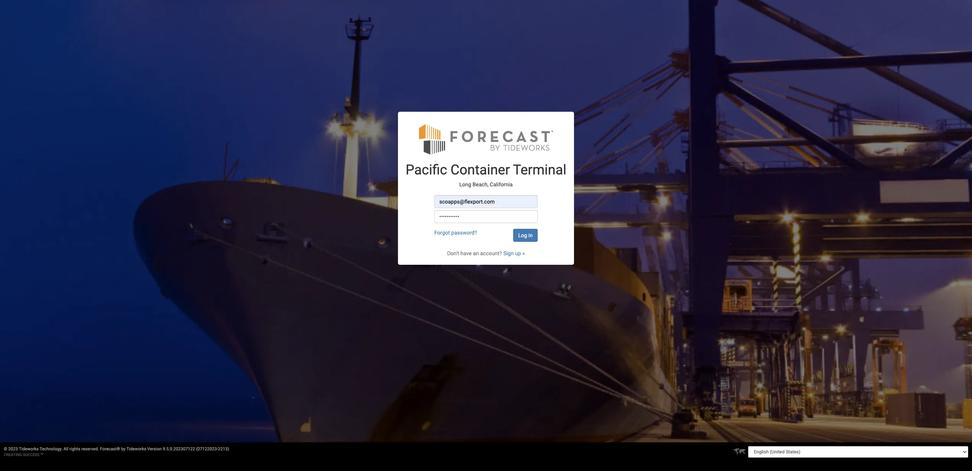 Task type: describe. For each thing, give the bounding box(es) containing it.
password?
[[452, 230, 477, 236]]

℠
[[40, 453, 43, 457]]

forgot password? link
[[435, 230, 477, 236]]

in
[[529, 233, 533, 239]]

account?
[[481, 251, 502, 257]]

2213)
[[218, 447, 229, 452]]

terminal
[[513, 162, 567, 178]]

log in button
[[514, 229, 538, 242]]

1 tideworks from the left
[[19, 447, 39, 452]]

have
[[461, 251, 472, 257]]

forecast®
[[100, 447, 120, 452]]

beach,
[[473, 182, 489, 188]]

sign up » link
[[504, 251, 525, 257]]

by
[[121, 447, 126, 452]]

sign
[[504, 251, 514, 257]]

©
[[4, 447, 7, 452]]

don't have an account? sign up »
[[447, 251, 525, 257]]

»
[[523, 251, 525, 257]]

forecast® by tideworks image
[[419, 123, 553, 155]]

long
[[460, 182, 472, 188]]

technology.
[[40, 447, 63, 452]]

california
[[490, 182, 513, 188]]

(07122023-
[[196, 447, 218, 452]]

forgot
[[435, 230, 450, 236]]

creating
[[4, 453, 22, 457]]



Task type: locate. For each thing, give the bounding box(es) containing it.
log
[[519, 233, 527, 239]]

1 horizontal spatial tideworks
[[127, 447, 146, 452]]

0 horizontal spatial tideworks
[[19, 447, 39, 452]]

success
[[23, 453, 39, 457]]

tideworks right by on the bottom
[[127, 447, 146, 452]]

container
[[451, 162, 510, 178]]

2023
[[8, 447, 18, 452]]

rights
[[70, 447, 80, 452]]

2 tideworks from the left
[[127, 447, 146, 452]]

don't
[[447, 251, 459, 257]]

Email or username text field
[[435, 195, 538, 208]]

version
[[147, 447, 162, 452]]

pacific
[[406, 162, 447, 178]]

pacific container terminal long beach, california
[[406, 162, 567, 188]]

Password password field
[[435, 210, 538, 223]]

forgot password? log in
[[435, 230, 533, 239]]

up
[[515, 251, 521, 257]]

© 2023 tideworks technology. all rights reserved. forecast® by tideworks version 9.5.0.202307122 (07122023-2213) creating success ℠
[[4, 447, 229, 457]]

tideworks
[[19, 447, 39, 452], [127, 447, 146, 452]]

tideworks up 'success'
[[19, 447, 39, 452]]

an
[[473, 251, 479, 257]]

reserved.
[[81, 447, 99, 452]]

all
[[64, 447, 68, 452]]

9.5.0.202307122
[[163, 447, 195, 452]]



Task type: vqa. For each thing, say whether or not it's contained in the screenshot.
password?
yes



